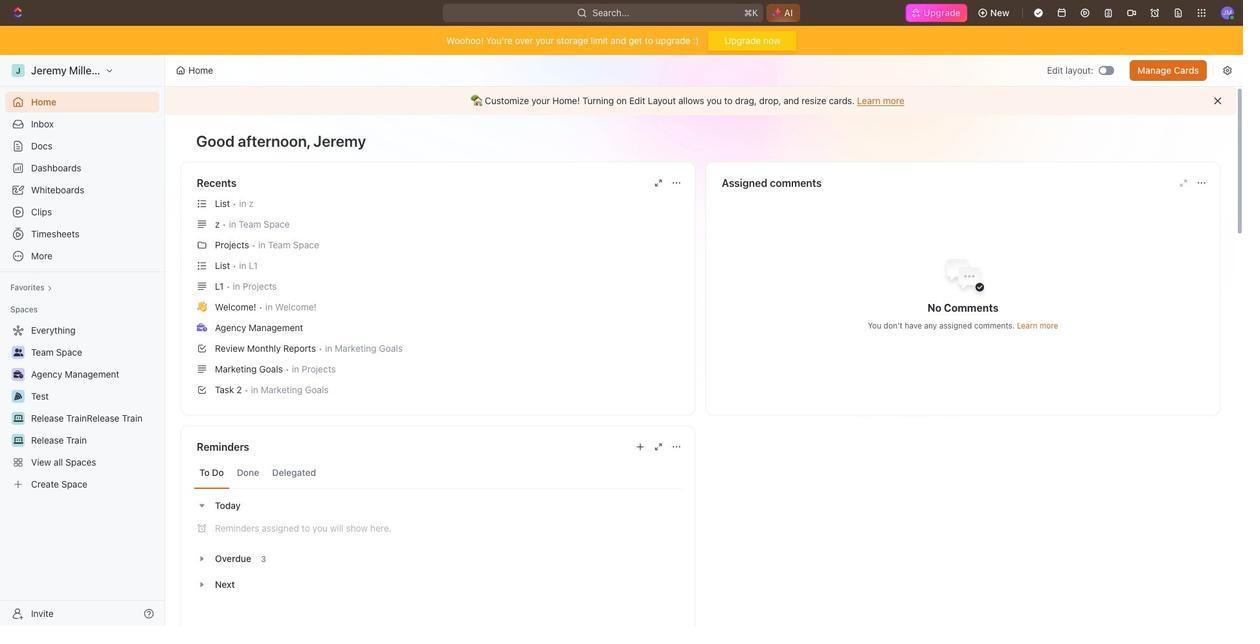 Task type: vqa. For each thing, say whether or not it's contained in the screenshot.
Customize button
no



Task type: describe. For each thing, give the bounding box(es) containing it.
pizza slice image
[[14, 393, 22, 401]]

business time image
[[13, 371, 23, 379]]

jeremy miller's workspace, , element
[[12, 64, 25, 77]]

laptop code image
[[13, 415, 23, 423]]

user group image
[[13, 349, 23, 357]]



Task type: locate. For each thing, give the bounding box(es) containing it.
alert
[[165, 87, 1237, 115]]

tree
[[5, 321, 159, 496]]

tab list
[[194, 458, 682, 490]]

tree inside sidebar navigation
[[5, 321, 159, 496]]

business time image
[[197, 324, 207, 332]]

sidebar navigation
[[0, 55, 168, 627]]

laptop code image
[[13, 437, 23, 445]]



